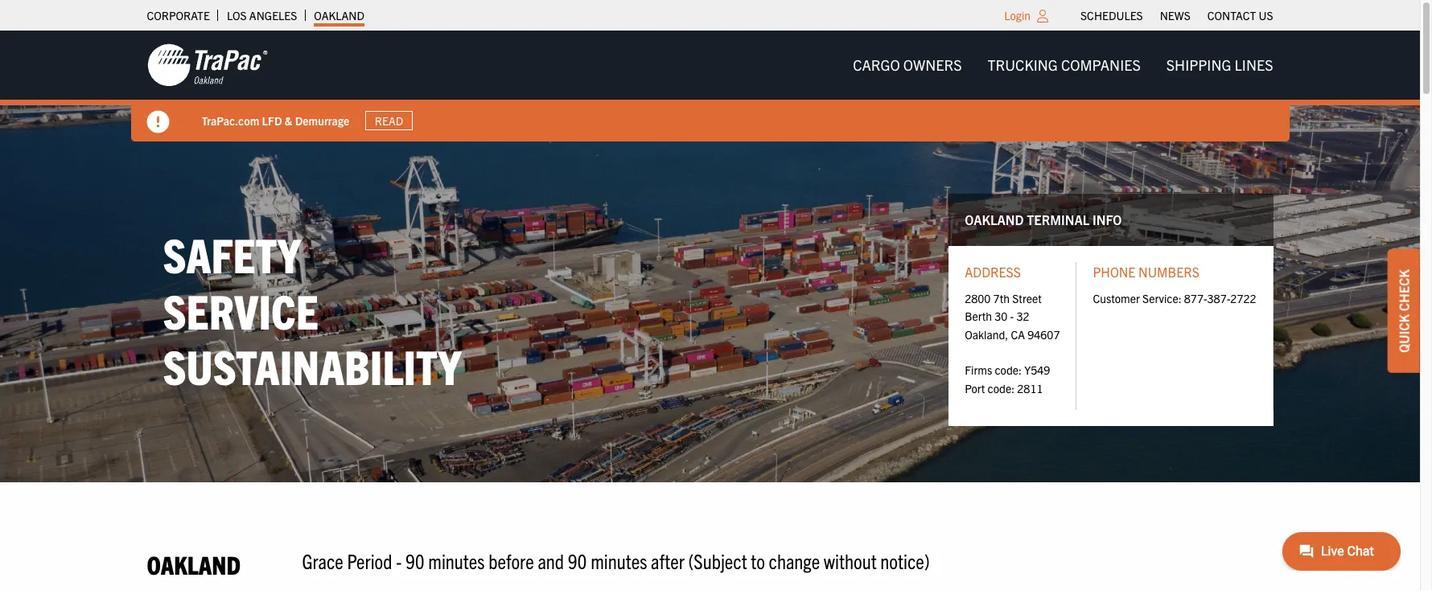 Task type: locate. For each thing, give the bounding box(es) containing it.
- inside 2800 7th street berth 30 - 32 oakland, ca 94607
[[1010, 309, 1014, 324]]

to
[[751, 548, 765, 574]]

read link
[[366, 111, 413, 131]]

safety
[[163, 225, 301, 283]]

minutes left after
[[591, 548, 647, 574]]

0 vertical spatial oakland
[[314, 8, 365, 23]]

0 horizontal spatial 90
[[405, 548, 425, 574]]

2800
[[965, 291, 991, 306]]

1 horizontal spatial 90
[[568, 548, 587, 574]]

schedules
[[1081, 8, 1143, 23]]

0 horizontal spatial minutes
[[428, 548, 485, 574]]

minutes left before
[[428, 548, 485, 574]]

without
[[824, 548, 877, 574]]

trucking companies link
[[975, 49, 1154, 81]]

lines
[[1235, 56, 1274, 74]]

los angeles
[[227, 8, 297, 23]]

90 right and on the left bottom
[[568, 548, 587, 574]]

menu bar inside banner
[[840, 49, 1286, 81]]

&
[[285, 113, 292, 128]]

shipping
[[1167, 56, 1232, 74]]

- right 30
[[1010, 309, 1014, 324]]

oakland
[[314, 8, 365, 23], [965, 211, 1024, 228], [147, 549, 241, 580]]

banner containing cargo owners
[[0, 31, 1432, 142]]

menu bar
[[1072, 4, 1282, 27], [840, 49, 1286, 81]]

news link
[[1160, 4, 1191, 27]]

minutes
[[428, 548, 485, 574], [591, 548, 647, 574]]

1 horizontal spatial -
[[1010, 309, 1014, 324]]

trapac.com
[[202, 113, 259, 128]]

menu bar containing cargo owners
[[840, 49, 1286, 81]]

oakland link
[[314, 4, 365, 27]]

lfd
[[262, 113, 282, 128]]

2722
[[1231, 291, 1257, 306]]

berth
[[965, 309, 992, 324]]

companies
[[1061, 56, 1141, 74]]

period
[[347, 548, 392, 574]]

owners
[[904, 56, 962, 74]]

0 horizontal spatial oakland
[[147, 549, 241, 580]]

los angeles link
[[227, 4, 297, 27]]

and
[[538, 548, 564, 574]]

read
[[375, 113, 403, 128]]

oakland for oakland link
[[314, 8, 365, 23]]

387-
[[1208, 291, 1231, 306]]

90 right period
[[405, 548, 425, 574]]

code: right the port
[[988, 381, 1015, 396]]

code:
[[995, 363, 1022, 378], [988, 381, 1015, 396]]

corporate link
[[147, 4, 210, 27]]

2 vertical spatial oakland
[[147, 549, 241, 580]]

numbers
[[1139, 264, 1200, 280]]

1 vertical spatial oakland
[[965, 211, 1024, 228]]

0 horizontal spatial -
[[396, 548, 402, 574]]

menu bar containing schedules
[[1072, 4, 1282, 27]]

menu bar down light image on the top of page
[[840, 49, 1286, 81]]

before
[[489, 548, 534, 574]]

login link
[[1005, 8, 1031, 23]]

demurrage
[[295, 113, 350, 128]]

1 vertical spatial code:
[[988, 381, 1015, 396]]

oakland image
[[147, 43, 268, 88]]

- right period
[[396, 548, 402, 574]]

trucking companies
[[988, 56, 1141, 74]]

1 vertical spatial -
[[396, 548, 402, 574]]

code: up 2811
[[995, 363, 1022, 378]]

terminal
[[1027, 211, 1090, 228]]

ca
[[1011, 327, 1025, 342]]

los
[[227, 8, 247, 23]]

check
[[1396, 270, 1412, 312]]

2800 7th street berth 30 - 32 oakland, ca 94607
[[965, 291, 1060, 342]]

contact us link
[[1208, 4, 1274, 27]]

customer
[[1093, 291, 1140, 306]]

menu bar up shipping
[[1072, 4, 1282, 27]]

grace period - 90 minutes before and 90 minutes after (subject to change without notice)
[[302, 548, 930, 574]]

shipping lines link
[[1154, 49, 1286, 81]]

1 vertical spatial menu bar
[[840, 49, 1286, 81]]

1 horizontal spatial oakland
[[314, 8, 365, 23]]

customer service: 877-387-2722
[[1093, 291, 1257, 306]]

-
[[1010, 309, 1014, 324], [396, 548, 402, 574]]

firms code:  y549 port code:  2811
[[965, 363, 1050, 396]]

notice)
[[881, 548, 930, 574]]

0 vertical spatial menu bar
[[1072, 4, 1282, 27]]

877-
[[1184, 291, 1208, 306]]

1 minutes from the left
[[428, 548, 485, 574]]

2 90 from the left
[[568, 548, 587, 574]]

2 horizontal spatial oakland
[[965, 211, 1024, 228]]

service
[[163, 281, 319, 339]]

angeles
[[249, 8, 297, 23]]

y549
[[1025, 363, 1050, 378]]

2 minutes from the left
[[591, 548, 647, 574]]

0 vertical spatial -
[[1010, 309, 1014, 324]]

1 horizontal spatial minutes
[[591, 548, 647, 574]]

2811
[[1017, 381, 1043, 396]]

phone
[[1093, 264, 1136, 280]]

90
[[405, 548, 425, 574], [568, 548, 587, 574]]

94607
[[1028, 327, 1060, 342]]

banner
[[0, 31, 1432, 142]]



Task type: vqa. For each thing, say whether or not it's contained in the screenshot.
the rightmost Oakland
yes



Task type: describe. For each thing, give the bounding box(es) containing it.
quick check
[[1396, 270, 1412, 353]]

solid image
[[147, 111, 169, 134]]

oakland,
[[965, 327, 1009, 342]]

quick
[[1396, 314, 1412, 353]]

32
[[1017, 309, 1030, 324]]

safety service sustainability
[[163, 225, 461, 395]]

(subject
[[688, 548, 747, 574]]

cargo owners
[[853, 56, 962, 74]]

change
[[769, 548, 820, 574]]

contact
[[1208, 8, 1256, 23]]

oakland for oakland terminal info
[[965, 211, 1024, 228]]

0 vertical spatial code:
[[995, 363, 1022, 378]]

us
[[1259, 8, 1274, 23]]

service:
[[1143, 291, 1182, 306]]

port
[[965, 381, 985, 396]]

after
[[651, 548, 685, 574]]

address
[[965, 264, 1021, 280]]

30
[[995, 309, 1008, 324]]

cargo owners link
[[840, 49, 975, 81]]

firms
[[965, 363, 992, 378]]

trucking
[[988, 56, 1058, 74]]

sustainability
[[163, 337, 461, 395]]

trapac.com lfd & demurrage
[[202, 113, 350, 128]]

contact us
[[1208, 8, 1274, 23]]

street
[[1013, 291, 1042, 306]]

shipping lines
[[1167, 56, 1274, 74]]

1 90 from the left
[[405, 548, 425, 574]]

login
[[1005, 8, 1031, 23]]

schedules link
[[1081, 4, 1143, 27]]

light image
[[1037, 10, 1049, 23]]

grace
[[302, 548, 343, 574]]

cargo
[[853, 56, 900, 74]]

info
[[1093, 211, 1122, 228]]

news
[[1160, 8, 1191, 23]]

oakland terminal info
[[965, 211, 1122, 228]]

corporate
[[147, 8, 210, 23]]

7th
[[994, 291, 1010, 306]]

phone numbers
[[1093, 264, 1200, 280]]

quick check link
[[1388, 250, 1420, 373]]



